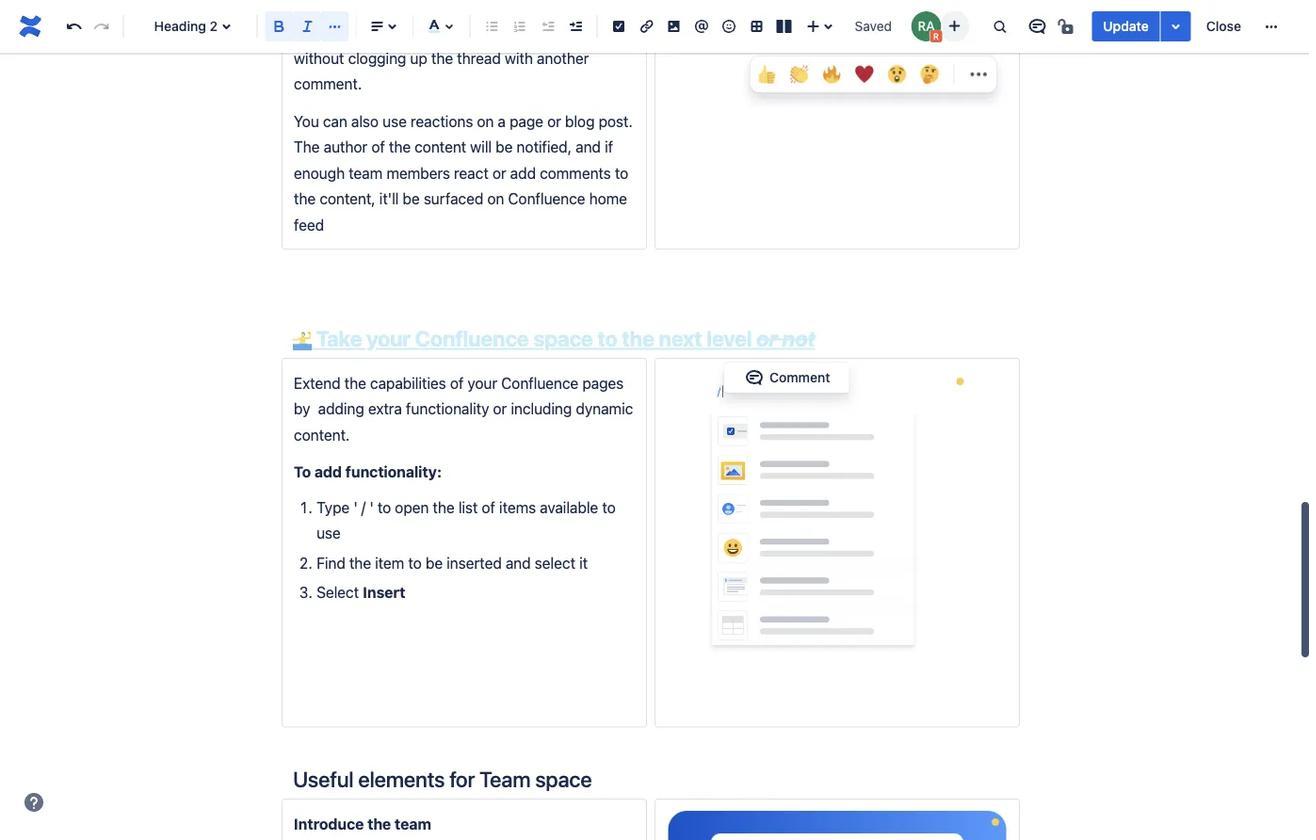 Task type: describe. For each thing, give the bounding box(es) containing it.
the
[[294, 138, 320, 156]]

mention image
[[690, 15, 713, 38]]

notified,
[[517, 138, 572, 156]]

page
[[510, 112, 543, 130]]

0 vertical spatial your
[[366, 326, 411, 351]]

insert
[[363, 583, 405, 601]]

seen
[[521, 23, 553, 41]]

heading
[[154, 18, 206, 34]]

functionality
[[406, 400, 489, 418]]

:man_playing_water_polo: image
[[293, 331, 312, 350]]

capabilities
[[370, 374, 446, 392]]

members
[[386, 164, 450, 182]]

to right / at bottom left
[[377, 498, 391, 516]]

bullet list ⌘⇧8 image
[[481, 15, 503, 38]]

comments
[[540, 164, 611, 182]]

extend the capabilities of your confluence pages by  adding extra functionality or including dynamic content.
[[294, 374, 637, 444]]

dynamic
[[576, 400, 633, 418]]

0 vertical spatial space
[[533, 326, 593, 351]]

ruby anderson image
[[911, 11, 941, 41]]

close
[[1206, 18, 1241, 34]]

/
[[361, 498, 366, 516]]

type ' / ' to open the list of items available to use
[[316, 498, 620, 542]]

confluence inside you can also use reactions on a page or blog post. the author of the content will be notified, and if enough team members react or add comments to the content, it'll be surfaced on confluence home feed
[[508, 190, 585, 208]]

use inside type ' / ' to open the list of items available to use
[[316, 524, 341, 542]]

content.
[[294, 426, 350, 444]]

align left image
[[366, 15, 389, 38]]

0 vertical spatial on
[[477, 112, 494, 130]]

inserted
[[447, 554, 502, 571]]

2 horizontal spatial be
[[496, 138, 513, 156]]

react
[[454, 164, 489, 182]]

select insert
[[316, 583, 405, 601]]

team
[[480, 766, 531, 792]]

without
[[294, 49, 344, 67]]

content,
[[320, 190, 375, 208]]

of inside you can also use reactions on a page or blog post. the author of the content will be notified, and if enough team members react or add comments to the content, it'll be surfaced on confluence home feed
[[371, 138, 385, 156]]

post.
[[599, 112, 633, 130]]

team inside you can also use reactions on a page or blog post. the author of the content will be notified, and if enough team members react or add comments to the content, it'll be surfaced on confluence home feed
[[349, 164, 383, 182]]

use
[[294, 0, 320, 15]]

also
[[351, 112, 379, 130]]

bold ⌘b image
[[268, 15, 291, 38]]

the up feed
[[294, 190, 316, 208]]

of inside 'extend the capabilities of your confluence pages by  adding extra functionality or including dynamic content.'
[[450, 374, 464, 392]]

to right item
[[408, 554, 422, 571]]

comment
[[769, 370, 830, 385]]

the up members
[[389, 138, 411, 156]]

useful
[[293, 766, 354, 792]]

1 ' from the left
[[353, 498, 358, 516]]

comment.
[[294, 75, 362, 93]]

author
[[324, 138, 368, 156]]

invite to edit image
[[943, 15, 966, 37]]

acknowledge
[[379, 23, 469, 41]]

close button
[[1195, 11, 1253, 41]]

available
[[540, 498, 598, 516]]

clogging
[[348, 49, 406, 67]]

use inside you can also use reactions on a page or blog post. the author of the content will be notified, and if enough team members react or add comments to the content, it'll be surfaced on confluence home feed
[[383, 112, 407, 130]]

with
[[505, 49, 533, 67]]

to add functionality:
[[294, 463, 442, 481]]

list
[[458, 498, 478, 516]]

will
[[470, 138, 492, 156]]

level
[[707, 326, 752, 351]]

to inside you can also use reactions on a page or blog post. the author of the content will be notified, and if enough team members react or add comments to the content, it'll be surfaced on confluence home feed
[[615, 164, 628, 182]]

next
[[659, 326, 702, 351]]

type
[[316, 498, 350, 516]]

redo ⌘⇧z image
[[90, 15, 113, 38]]

blog
[[565, 112, 595, 130]]

for
[[449, 766, 475, 792]]

or inside 'extend the capabilities of your confluence pages by  adding extra functionality or including dynamic content.'
[[493, 400, 507, 418]]

2 ' from the left
[[370, 498, 374, 516]]

or right react on the left top of the page
[[492, 164, 506, 182]]

extend
[[294, 374, 341, 392]]

to right available
[[602, 498, 616, 516]]

heading 2 button
[[131, 6, 249, 47]]

can
[[323, 112, 347, 130]]

surfaced
[[424, 190, 483, 208]]

no restrictions image
[[1056, 15, 1079, 38]]

you
[[294, 112, 319, 130]]

or left blog at left
[[547, 112, 561, 130]]

find the item to be inserted and select it
[[316, 554, 588, 571]]

items
[[499, 498, 536, 516]]

up
[[410, 49, 427, 67]]

1 vertical spatial on
[[487, 190, 504, 208]]

extra
[[368, 400, 402, 418]]

enough
[[294, 164, 345, 182]]

update
[[1103, 18, 1149, 34]]

comment image
[[743, 366, 766, 389]]

content
[[415, 138, 466, 156]]

link image
[[635, 15, 658, 38]]

it
[[579, 554, 588, 571]]

you
[[431, 0, 455, 15]]



Task type: vqa. For each thing, say whether or not it's contained in the screenshot.
Ruby Anderson link
no



Task type: locate. For each thing, give the bounding box(es) containing it.
0 vertical spatial be
[[496, 138, 513, 156]]

0 vertical spatial a
[[570, 0, 578, 15]]

comment button
[[732, 366, 841, 389]]

2 horizontal spatial of
[[482, 498, 495, 516]]

0 horizontal spatial your
[[366, 326, 411, 351]]

0 vertical spatial of
[[371, 138, 385, 156]]

another
[[537, 49, 589, 67]]

0 vertical spatial add
[[510, 164, 536, 182]]

1 vertical spatial team
[[395, 815, 431, 833]]

action item image
[[608, 15, 630, 38]]

1 horizontal spatial add
[[510, 164, 536, 182]]

1 vertical spatial of
[[450, 374, 464, 392]]

0 horizontal spatial add
[[315, 463, 342, 481]]

one
[[557, 23, 582, 41]]

a left page
[[498, 112, 506, 130]]

italic ⌘i image
[[296, 15, 319, 38]]

thread
[[457, 49, 501, 67]]

numbered list ⌘⇧7 image
[[508, 15, 531, 38]]

1 vertical spatial reactions
[[411, 112, 473, 130]]

a up one
[[570, 0, 578, 15]]

0 horizontal spatial reactions
[[324, 0, 387, 15]]

space
[[533, 326, 593, 351], [535, 766, 592, 792]]

and left select
[[506, 554, 531, 571]]

and left if at the left of the page
[[576, 138, 601, 156]]

0 vertical spatial team
[[349, 164, 383, 182]]

reactions
[[324, 0, 387, 15], [411, 112, 473, 130]]

emoji image
[[718, 15, 740, 38]]

want
[[459, 0, 492, 15]]

add
[[510, 164, 536, 182], [315, 463, 342, 481]]

0 vertical spatial and
[[576, 138, 601, 156]]

find and replace image
[[988, 15, 1011, 38]]

0 horizontal spatial of
[[371, 138, 385, 156]]

2 vertical spatial of
[[482, 498, 495, 516]]

and inside you can also use reactions on a page or blog post. the author of the content will be notified, and if enough team members react or add comments to the content, it'll be surfaced on confluence home feed
[[576, 138, 601, 156]]

0 horizontal spatial and
[[506, 554, 531, 571]]

add down notified,
[[510, 164, 536, 182]]

the
[[431, 49, 453, 67], [389, 138, 411, 156], [294, 190, 316, 208], [622, 326, 654, 351], [344, 374, 366, 392], [433, 498, 455, 516], [349, 554, 371, 571], [367, 815, 391, 833]]

space up the pages
[[533, 326, 593, 351]]

layouts image
[[773, 15, 796, 38]]

be right it'll
[[403, 190, 420, 208]]

to up you've
[[496, 0, 509, 15]]

'
[[353, 498, 358, 516], [370, 498, 374, 516]]

confluence
[[508, 190, 585, 208], [415, 326, 529, 351], [501, 374, 579, 392]]

0 horizontal spatial team
[[349, 164, 383, 182]]

1 horizontal spatial team
[[395, 815, 431, 833]]

your
[[366, 326, 411, 351], [468, 374, 497, 392]]

the right find
[[349, 554, 371, 571]]

introduce
[[294, 815, 364, 833]]

a
[[570, 0, 578, 15], [498, 112, 506, 130]]

you've
[[473, 23, 517, 41]]

add right to
[[315, 463, 342, 481]]

update button
[[1092, 11, 1160, 41]]

or up clogging
[[362, 23, 375, 41]]

select
[[316, 583, 359, 601]]

0 horizontal spatial a
[[498, 112, 506, 130]]

or left not
[[756, 326, 778, 351]]

confluence image
[[15, 11, 45, 41]]

use right also
[[383, 112, 407, 130]]

team
[[349, 164, 383, 182], [395, 815, 431, 833]]

reactions up content
[[411, 112, 473, 130]]

indent tab image
[[564, 15, 587, 38]]

0 horizontal spatial be
[[403, 190, 420, 208]]

2 vertical spatial be
[[426, 554, 443, 571]]

your up functionality
[[468, 374, 497, 392]]

add image, video, or file image
[[663, 15, 685, 38]]

the left list
[[433, 498, 455, 516]]

be right will
[[496, 138, 513, 156]]

by
[[294, 400, 310, 418]]

a inside use reactions when you want to support a comment or acknowledge you've seen one without clogging up the thread with another comment.
[[570, 0, 578, 15]]

home
[[589, 190, 627, 208]]

reactions up comment
[[324, 0, 387, 15]]

your inside 'extend the capabilities of your confluence pages by  adding extra functionality or including dynamic content.'
[[468, 374, 497, 392]]

confluence up 'extend the capabilities of your confluence pages by  adding extra functionality or including dynamic content.'
[[415, 326, 529, 351]]

be left inserted
[[426, 554, 443, 571]]

saved
[[855, 18, 892, 34]]

it'll
[[379, 190, 399, 208]]

open
[[395, 498, 429, 516]]

of up functionality
[[450, 374, 464, 392]]

confluence image
[[15, 11, 45, 41]]

the inside 'extend the capabilities of your confluence pages by  adding extra functionality or including dynamic content.'
[[344, 374, 366, 392]]

0 vertical spatial use
[[383, 112, 407, 130]]

the up adding
[[344, 374, 366, 392]]

to up home
[[615, 164, 628, 182]]

adding
[[318, 400, 364, 418]]

take
[[316, 326, 362, 351]]

the right up
[[431, 49, 453, 67]]

use down type
[[316, 524, 341, 542]]

not
[[782, 326, 815, 351]]

:man_playing_water_polo: image
[[293, 331, 312, 350]]

' right / at bottom left
[[370, 498, 374, 516]]

the down elements
[[367, 815, 391, 833]]

pages
[[582, 374, 624, 392]]

on up will
[[477, 112, 494, 130]]

1 horizontal spatial your
[[468, 374, 497, 392]]

or inside use reactions when you want to support a comment or acknowledge you've seen one without clogging up the thread with another comment.
[[362, 23, 375, 41]]

useful elements for team space
[[293, 766, 592, 792]]

on
[[477, 112, 494, 130], [487, 190, 504, 208]]

outdent ⇧tab image
[[536, 15, 559, 38]]

more image
[[1260, 15, 1283, 38]]

0 horizontal spatial '
[[353, 498, 358, 516]]

adjust update settings image
[[1165, 15, 1187, 38]]

find
[[316, 554, 345, 571]]

a inside you can also use reactions on a page or blog post. the author of the content will be notified, and if enough team members react or add comments to the content, it'll be surfaced on confluence home feed
[[498, 112, 506, 130]]

on down react on the left top of the page
[[487, 190, 504, 208]]

1 vertical spatial space
[[535, 766, 592, 792]]

functionality:
[[345, 463, 442, 481]]

select
[[535, 554, 575, 571]]

heading 2
[[154, 18, 218, 34]]

' left / at bottom left
[[353, 498, 358, 516]]

1 horizontal spatial a
[[570, 0, 578, 15]]

1 horizontal spatial '
[[370, 498, 374, 516]]

1 vertical spatial and
[[506, 554, 531, 571]]

be
[[496, 138, 513, 156], [403, 190, 420, 208], [426, 554, 443, 571]]

of
[[371, 138, 385, 156], [450, 374, 464, 392], [482, 498, 495, 516]]

confluence inside 'extend the capabilities of your confluence pages by  adding extra functionality or including dynamic content.'
[[501, 374, 579, 392]]

to inside use reactions when you want to support a comment or acknowledge you've seen one without clogging up the thread with another comment.
[[496, 0, 509, 15]]

of right list
[[482, 498, 495, 516]]

1 vertical spatial add
[[315, 463, 342, 481]]

you can also use reactions on a page or blog post. the author of the content will be notified, and if enough team members react or add comments to the content, it'll be surfaced on confluence home feed
[[294, 112, 636, 233]]

the left the next
[[622, 326, 654, 351]]

1 horizontal spatial of
[[450, 374, 464, 392]]

1 vertical spatial confluence
[[415, 326, 529, 351]]

and
[[576, 138, 601, 156], [506, 554, 531, 571]]

help image
[[23, 791, 45, 814]]

or
[[362, 23, 375, 41], [547, 112, 561, 130], [492, 164, 506, 182], [756, 326, 778, 351], [493, 400, 507, 418]]

the inside type ' / ' to open the list of items available to use
[[433, 498, 455, 516]]

space right team
[[535, 766, 592, 792]]

if
[[605, 138, 613, 156]]

use reactions when you want to support a comment or acknowledge you've seen one without clogging up the thread with another comment.
[[294, 0, 593, 93]]

when
[[391, 0, 427, 15]]

table image
[[745, 15, 768, 38]]

to up the pages
[[597, 326, 618, 351]]

including
[[511, 400, 572, 418]]

to
[[496, 0, 509, 15], [615, 164, 628, 182], [597, 326, 618, 351], [377, 498, 391, 516], [602, 498, 616, 516], [408, 554, 422, 571]]

1 vertical spatial your
[[468, 374, 497, 392]]

feed
[[294, 215, 324, 233]]

of down also
[[371, 138, 385, 156]]

your up capabilities
[[366, 326, 411, 351]]

undo ⌘z image
[[63, 15, 85, 38]]

reactions inside use reactions when you want to support a comment or acknowledge you've seen one without clogging up the thread with another comment.
[[324, 0, 387, 15]]

2 vertical spatial confluence
[[501, 374, 579, 392]]

take your confluence space to the next level or not
[[312, 326, 815, 351]]

2
[[210, 18, 218, 34]]

0 vertical spatial reactions
[[324, 0, 387, 15]]

1 vertical spatial use
[[316, 524, 341, 542]]

confluence down comments on the left top of the page
[[508, 190, 585, 208]]

confluence up including
[[501, 374, 579, 392]]

of inside type ' / ' to open the list of items available to use
[[482, 498, 495, 516]]

support
[[513, 0, 566, 15]]

comment
[[294, 23, 358, 41]]

more formatting image
[[324, 15, 346, 38]]

use
[[383, 112, 407, 130], [316, 524, 341, 542]]

the inside use reactions when you want to support a comment or acknowledge you've seen one without clogging up the thread with another comment.
[[431, 49, 453, 67]]

elements
[[358, 766, 445, 792]]

introduce the team
[[294, 815, 431, 833]]

comment icon image
[[1026, 15, 1049, 38]]

1 horizontal spatial reactions
[[411, 112, 473, 130]]

1 vertical spatial be
[[403, 190, 420, 208]]

0 vertical spatial confluence
[[508, 190, 585, 208]]

1 horizontal spatial and
[[576, 138, 601, 156]]

item
[[375, 554, 404, 571]]

team up content,
[[349, 164, 383, 182]]

1 horizontal spatial be
[[426, 554, 443, 571]]

reactions inside you can also use reactions on a page or blog post. the author of the content will be notified, and if enough team members react or add comments to the content, it'll be surfaced on confluence home feed
[[411, 112, 473, 130]]

team down elements
[[395, 815, 431, 833]]

or left including
[[493, 400, 507, 418]]

0 horizontal spatial use
[[316, 524, 341, 542]]

1 vertical spatial a
[[498, 112, 506, 130]]

to
[[294, 463, 311, 481]]

1 horizontal spatial use
[[383, 112, 407, 130]]

add inside you can also use reactions on a page or blog post. the author of the content will be notified, and if enough team members react or add comments to the content, it'll be surfaced on confluence home feed
[[510, 164, 536, 182]]



